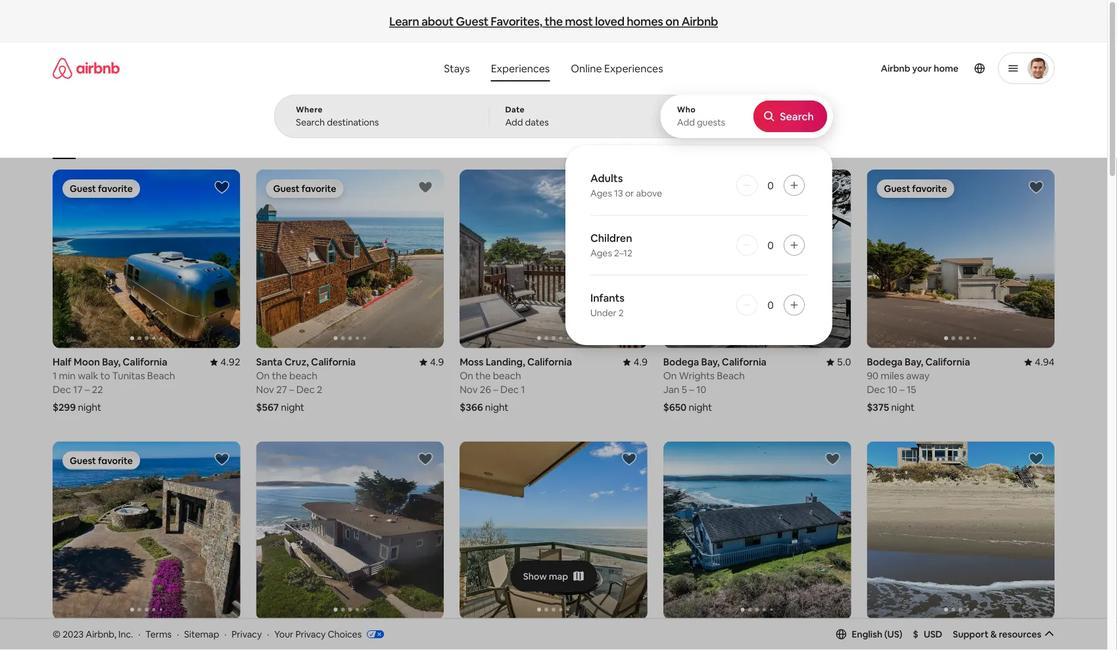 Task type: locate. For each thing, give the bounding box(es) containing it.
0 vertical spatial 2
[[619, 307, 624, 319]]

2 experiences from the left
[[604, 61, 663, 75]]

night inside moss landing, california on the beach nov 26 – dec 1 $366 night
[[485, 401, 509, 414]]

4.9 out of 5 average rating image for santa cruz, california on the beach nov 27 – dec 2 $567 night
[[419, 356, 444, 368]]

1 horizontal spatial nov
[[460, 383, 478, 396]]

home
[[934, 62, 959, 74]]

airbnb right on
[[682, 14, 718, 29]]

Where field
[[296, 116, 468, 128]]

the up '27'
[[272, 369, 287, 382]]

1 privacy from the left
[[232, 628, 262, 640]]

nov for nov 27 – dec 2
[[256, 383, 274, 396]]

4 dec from the left
[[867, 383, 885, 396]]

2 horizontal spatial bay,
[[905, 356, 923, 368]]

2 – from the left
[[289, 383, 294, 396]]

· left your
[[267, 628, 269, 640]]

half moon bay, california 1 min walk to tunitas beach dec 17 – 22 $299 night
[[53, 356, 175, 414]]

– inside 'bodega bay, california on wrights beach jan 5 – 10 $650 night'
[[689, 383, 694, 396]]

trending
[[735, 139, 768, 150]]

2 inside the infants under 2
[[619, 307, 624, 319]]

0 horizontal spatial 4.9 out of 5 average rating image
[[419, 356, 444, 368]]

on inside santa cruz, california on the beach nov 27 – dec 2 $567 night
[[256, 369, 270, 382]]

add to wishlist: watsonville, california image
[[1029, 451, 1044, 467]]

– inside the half moon bay, california 1 min walk to tunitas beach dec 17 – 22 $299 night
[[85, 383, 90, 396]]

add inside who add guests
[[677, 116, 695, 128]]

dates
[[525, 116, 549, 128]]

or
[[625, 187, 634, 199]]

bay, inside 'bodega bay, california on wrights beach jan 5 – 10 $650 night'
[[701, 356, 720, 368]]

dec
[[53, 383, 71, 396], [296, 383, 315, 396], [500, 383, 519, 396], [867, 383, 885, 396]]

0 horizontal spatial nov
[[256, 383, 274, 396]]

california for dillon beach, california
[[318, 627, 363, 640]]

the inside santa cruz, california on the beach nov 27 – dec 2 $567 night
[[272, 369, 287, 382]]

add
[[505, 116, 523, 128], [677, 116, 695, 128]]

1 vertical spatial airbnb
[[881, 62, 911, 74]]

3 on from the left
[[663, 369, 677, 382]]

1 add from the left
[[505, 116, 523, 128]]

terms link
[[146, 628, 172, 640]]

group
[[53, 108, 834, 159], [53, 170, 240, 348], [256, 170, 444, 348], [460, 170, 648, 348], [663, 170, 851, 348], [867, 170, 1055, 348], [53, 441, 240, 620], [256, 441, 444, 620], [460, 441, 648, 620], [663, 441, 851, 620], [867, 441, 1055, 620]]

1 10 from the left
[[696, 383, 706, 396]]

beach
[[289, 369, 318, 382], [493, 369, 521, 382]]

beach inside moss landing, california on the beach nov 26 – dec 1 $366 night
[[493, 369, 521, 382]]

22
[[92, 383, 103, 396]]

0 horizontal spatial add to wishlist: bodega bay, california image
[[825, 180, 841, 195]]

add to wishlist: big sur, california image
[[214, 451, 230, 467]]

1 left min
[[53, 369, 57, 382]]

guest
[[456, 14, 489, 29]]

1 horizontal spatial airbnb
[[881, 62, 911, 74]]

night down 22
[[78, 401, 101, 414]]

4 · from the left
[[267, 628, 269, 640]]

– right the 26
[[493, 383, 498, 396]]

nov inside santa cruz, california on the beach nov 27 – dec 2 $567 night
[[256, 383, 274, 396]]

1 vertical spatial 0
[[768, 238, 774, 252]]

0 horizontal spatial beach
[[289, 369, 318, 382]]

ages
[[591, 187, 612, 199], [591, 247, 612, 259]]

ages inside adults ages 13 or above
[[591, 187, 612, 199]]

1 horizontal spatial experiences
[[604, 61, 663, 75]]

bodega bay, california on wrights beach jan 5 – 10 $650 night
[[663, 356, 767, 414]]

the inside learn about guest favorites, the most loved homes on airbnb link
[[545, 14, 563, 29]]

1 horizontal spatial beach
[[493, 369, 521, 382]]

1 horizontal spatial privacy
[[296, 628, 326, 640]]

usd
[[924, 629, 943, 640]]

2 dec from the left
[[296, 383, 315, 396]]

terms
[[146, 628, 172, 640]]

– inside santa cruz, california on the beach nov 27 – dec 2 $567 night
[[289, 383, 294, 396]]

online experiences link
[[560, 55, 674, 82]]

online
[[571, 61, 602, 75]]

add to wishlist: bodega bay, california image
[[825, 180, 841, 195], [1029, 180, 1044, 195]]

None search field
[[274, 42, 833, 345]]

1 experiences from the left
[[491, 61, 550, 75]]

1 horizontal spatial bay,
[[701, 356, 720, 368]]

3 night from the left
[[485, 401, 509, 414]]

treehouses
[[791, 139, 834, 150]]

– for jan 5 – 10
[[689, 383, 694, 396]]

1 vertical spatial ages
[[591, 247, 612, 259]]

nov inside moss landing, california on the beach nov 26 – dec 1 $366 night
[[460, 383, 478, 396]]

(us)
[[885, 629, 903, 640]]

on inside moss landing, california on the beach nov 26 – dec 1 $366 night
[[460, 369, 473, 382]]

0 horizontal spatial bodega
[[663, 356, 699, 368]]

0 horizontal spatial the
[[272, 369, 287, 382]]

– right "5"
[[689, 383, 694, 396]]

5.0 out of 5 average rating image
[[827, 356, 851, 368]]

bodega inside 'bodega bay, california on wrights beach jan 5 – 10 $650 night'
[[663, 356, 699, 368]]

2 horizontal spatial on
[[663, 369, 677, 382]]

2 right under
[[619, 307, 624, 319]]

0 vertical spatial 0
[[768, 179, 774, 192]]

airbnb left your
[[881, 62, 911, 74]]

– for nov 27 – dec 2
[[289, 383, 294, 396]]

dec inside the half moon bay, california 1 min walk to tunitas beach dec 17 – 22 $299 night
[[53, 383, 71, 396]]

$650
[[663, 401, 687, 414]]

2
[[619, 307, 624, 319], [317, 383, 322, 396]]

beach inside santa cruz, california on the beach nov 27 – dec 2 $567 night
[[289, 369, 318, 382]]

1 horizontal spatial beach
[[717, 369, 745, 382]]

show map button
[[510, 561, 597, 592]]

online experiences
[[571, 61, 663, 75]]

dec right '27'
[[296, 383, 315, 396]]

the left most
[[545, 14, 563, 29]]

california inside moss landing, california on the beach nov 26 – dec 1 $366 night
[[527, 356, 572, 368]]

17
[[73, 383, 83, 396]]

1 bay, from the left
[[102, 356, 121, 368]]

2 beach from the left
[[493, 369, 521, 382]]

© 2023 airbnb, inc. ·
[[53, 628, 140, 640]]

1 ages from the top
[[591, 187, 612, 199]]

0 horizontal spatial beach
[[147, 369, 175, 382]]

beach down cruz,
[[289, 369, 318, 382]]

tunitas
[[112, 369, 145, 382]]

beach inside the half moon bay, california 1 min walk to tunitas beach dec 17 – 22 $299 night
[[147, 369, 175, 382]]

nov left '27'
[[256, 383, 274, 396]]

big
[[53, 627, 67, 640]]

2 horizontal spatial the
[[545, 14, 563, 29]]

5 – from the left
[[900, 383, 905, 396]]

2 vertical spatial 0
[[768, 298, 774, 312]]

0 horizontal spatial experiences
[[491, 61, 550, 75]]

2 4.9 from the left
[[634, 356, 648, 368]]

night down '15'
[[891, 401, 915, 414]]

profile element
[[685, 42, 1055, 95]]

nov left the 26
[[460, 383, 478, 396]]

1 beach from the left
[[289, 369, 318, 382]]

2 add to wishlist: bodega bay, california image from the left
[[1029, 180, 1044, 195]]

– left '15'
[[900, 383, 905, 396]]

26
[[480, 383, 491, 396]]

on inside 'bodega bay, california on wrights beach jan 5 – 10 $650 night'
[[663, 369, 677, 382]]

0 horizontal spatial 2
[[317, 383, 322, 396]]

dec right the 26
[[500, 383, 519, 396]]

0 vertical spatial airbnb
[[682, 14, 718, 29]]

&
[[991, 629, 997, 640]]

$366
[[460, 401, 483, 414]]

1 nov from the left
[[256, 383, 274, 396]]

0 vertical spatial 1
[[53, 369, 57, 382]]

2 10 from the left
[[888, 383, 898, 396]]

airbnb inside airbnb your home link
[[881, 62, 911, 74]]

2 night from the left
[[281, 401, 304, 414]]

– inside moss landing, california on the beach nov 26 – dec 1 $366 night
[[493, 383, 498, 396]]

· right terms link
[[177, 628, 179, 640]]

california
[[123, 356, 167, 368], [311, 356, 356, 368], [527, 356, 572, 368], [722, 356, 767, 368], [926, 356, 970, 368], [88, 627, 133, 640], [318, 627, 363, 640], [925, 627, 970, 640]]

add down the date
[[505, 116, 523, 128]]

1 4.9 from the left
[[430, 356, 444, 368]]

california inside 'bodega bay, california on wrights beach jan 5 – 10 $650 night'
[[722, 356, 767, 368]]

beach right tunitas
[[147, 369, 175, 382]]

bodega up 'miles'
[[867, 356, 903, 368]]

night inside 'bodega bay, california on wrights beach jan 5 – 10 $650 night'
[[689, 401, 712, 414]]

2 on from the left
[[460, 369, 473, 382]]

omg!
[[551, 139, 572, 150]]

jan
[[663, 383, 680, 396]]

night down the 26
[[485, 401, 509, 414]]

airbnb inside learn about guest favorites, the most loved homes on airbnb link
[[682, 14, 718, 29]]

what can we help you find? tab list
[[434, 55, 560, 82]]

1 night from the left
[[78, 401, 101, 414]]

support
[[953, 629, 989, 640]]

big sur, california
[[53, 627, 133, 640]]

bay, for bodega bay, california on wrights beach jan 5 – 10 $650 night
[[701, 356, 720, 368]]

experiences
[[491, 61, 550, 75], [604, 61, 663, 75]]

1 inside moss landing, california on the beach nov 26 – dec 1 $366 night
[[521, 383, 525, 396]]

min
[[59, 369, 76, 382]]

1 horizontal spatial add
[[677, 116, 695, 128]]

resources
[[999, 629, 1042, 640]]

1 horizontal spatial add to wishlist: bodega bay, california image
[[1029, 180, 1044, 195]]

to
[[100, 369, 110, 382]]

bay,
[[102, 356, 121, 368], [701, 356, 720, 368], [905, 356, 923, 368]]

add to wishlist: santa cruz, california image
[[418, 180, 434, 195]]

dillon
[[256, 627, 283, 640]]

your
[[913, 62, 932, 74]]

dec inside bodega bay, california 90 miles away dec 10 – 15 $375 night
[[867, 383, 885, 396]]

0 horizontal spatial 1
[[53, 369, 57, 382]]

your privacy choices link
[[274, 628, 384, 641]]

4.94
[[1035, 356, 1055, 368]]

bay, up "away"
[[905, 356, 923, 368]]

add down who
[[677, 116, 695, 128]]

the up the 26
[[475, 369, 491, 382]]

– right 17
[[85, 383, 90, 396]]

4 – from the left
[[689, 383, 694, 396]]

bodega for wrights
[[663, 356, 699, 368]]

2 4.9 out of 5 average rating image from the left
[[623, 356, 648, 368]]

beach right "wrights"
[[717, 369, 745, 382]]

10 down 'miles'
[[888, 383, 898, 396]]

bay, up to
[[102, 356, 121, 368]]

night
[[78, 401, 101, 414], [281, 401, 304, 414], [485, 401, 509, 414], [689, 401, 712, 414], [891, 401, 915, 414]]

bay, inside bodega bay, california 90 miles away dec 10 – 15 $375 night
[[905, 356, 923, 368]]

0 horizontal spatial airbnb
[[682, 14, 718, 29]]

ages for children
[[591, 247, 612, 259]]

0 vertical spatial ages
[[591, 187, 612, 199]]

infants under 2
[[591, 291, 625, 319]]

· left the privacy link
[[224, 628, 227, 640]]

10 down "wrights"
[[696, 383, 706, 396]]

show
[[523, 571, 547, 582]]

5 night from the left
[[891, 401, 915, 414]]

dec down the 90
[[867, 383, 885, 396]]

cruz,
[[285, 356, 309, 368]]

1 on from the left
[[256, 369, 270, 382]]

2 ages from the top
[[591, 247, 612, 259]]

california inside santa cruz, california on the beach nov 27 – dec 2 $567 night
[[311, 356, 356, 368]]

1 · from the left
[[138, 628, 140, 640]]

experiences up the date
[[491, 61, 550, 75]]

1 horizontal spatial bodega
[[867, 356, 903, 368]]

learn
[[389, 14, 419, 29]]

the inside moss landing, california on the beach nov 26 – dec 1 $366 night
[[475, 369, 491, 382]]

experiences right the online
[[604, 61, 663, 75]]

privacy right your
[[296, 628, 326, 640]]

– inside bodega bay, california 90 miles away dec 10 – 15 $375 night
[[900, 383, 905, 396]]

dec down min
[[53, 383, 71, 396]]

2023
[[63, 628, 84, 640]]

4.9
[[430, 356, 444, 368], [634, 356, 648, 368]]

privacy left your
[[232, 628, 262, 640]]

1 vertical spatial 2
[[317, 383, 322, 396]]

night right $650
[[689, 401, 712, 414]]

3 – from the left
[[493, 383, 498, 396]]

0 horizontal spatial add
[[505, 116, 523, 128]]

2 beach from the left
[[717, 369, 745, 382]]

adults
[[591, 171, 623, 185]]

ages down adults
[[591, 187, 612, 199]]

on
[[666, 14, 679, 29]]

add inside date add dates
[[505, 116, 523, 128]]

beach for cruz,
[[289, 369, 318, 382]]

date add dates
[[505, 105, 549, 128]]

on
[[256, 369, 270, 382], [460, 369, 473, 382], [663, 369, 677, 382]]

2 nov from the left
[[460, 383, 478, 396]]

1 beach from the left
[[147, 369, 175, 382]]

4 night from the left
[[689, 401, 712, 414]]

moon
[[74, 356, 100, 368]]

1 horizontal spatial 4.9 out of 5 average rating image
[[623, 356, 648, 368]]

loved
[[595, 14, 625, 29]]

1 bodega from the left
[[663, 356, 699, 368]]

1 dec from the left
[[53, 383, 71, 396]]

4.81
[[831, 627, 851, 640]]

beach down the landing,
[[493, 369, 521, 382]]

1 vertical spatial 1
[[521, 383, 525, 396]]

night down '27'
[[281, 401, 304, 414]]

1 – from the left
[[85, 383, 90, 396]]

2 · from the left
[[177, 628, 179, 640]]

ages inside children ages 2–12
[[591, 247, 612, 259]]

3 0 from the top
[[768, 298, 774, 312]]

0 horizontal spatial bay,
[[102, 356, 121, 368]]

0 horizontal spatial 4.9
[[430, 356, 444, 368]]

1 0 from the top
[[768, 179, 774, 192]]

bay, inside the half moon bay, california 1 min walk to tunitas beach dec 17 – 22 $299 night
[[102, 356, 121, 368]]

beach
[[147, 369, 175, 382], [717, 369, 745, 382]]

ages down children
[[591, 247, 612, 259]]

4.81 out of 5 average rating image
[[821, 627, 851, 640]]

©
[[53, 628, 61, 640]]

california inside the half moon bay, california 1 min walk to tunitas beach dec 17 – 22 $299 night
[[123, 356, 167, 368]]

bodega inside bodega bay, california 90 miles away dec 10 – 15 $375 night
[[867, 356, 903, 368]]

map
[[549, 571, 568, 582]]

0 horizontal spatial on
[[256, 369, 270, 382]]

on down moss
[[460, 369, 473, 382]]

your privacy choices
[[274, 628, 362, 640]]

your
[[274, 628, 294, 640]]

2 add from the left
[[677, 116, 695, 128]]

– right '27'
[[289, 383, 294, 396]]

bay, up "wrights"
[[701, 356, 720, 368]]

children ages 2–12
[[591, 231, 633, 259]]

3 dec from the left
[[500, 383, 519, 396]]

1 horizontal spatial 10
[[888, 383, 898, 396]]

4.9 out of 5 average rating image
[[419, 356, 444, 368], [623, 356, 648, 368]]

1 add to wishlist: bodega bay, california image from the left
[[825, 180, 841, 195]]

add to wishlist: dillon beach, california image
[[418, 451, 434, 467]]

beach inside 'bodega bay, california on wrights beach jan 5 – 10 $650 night'
[[717, 369, 745, 382]]

· right inc.
[[138, 628, 140, 640]]

2 bay, from the left
[[701, 356, 720, 368]]

ages for adults
[[591, 187, 612, 199]]

1 down the landing,
[[521, 383, 525, 396]]

bodega up "wrights"
[[663, 356, 699, 368]]

1 horizontal spatial 4.9
[[634, 356, 648, 368]]

1 horizontal spatial the
[[475, 369, 491, 382]]

10 inside bodega bay, california 90 miles away dec 10 – 15 $375 night
[[888, 383, 898, 396]]

bodega bay, california 90 miles away dec 10 – 15 $375 night
[[867, 356, 970, 414]]

1 horizontal spatial 1
[[521, 383, 525, 396]]

choices
[[328, 628, 362, 640]]

0 horizontal spatial privacy
[[232, 628, 262, 640]]

1 horizontal spatial on
[[460, 369, 473, 382]]

privacy
[[232, 628, 262, 640], [296, 628, 326, 640]]

2 0 from the top
[[768, 238, 774, 252]]

4.97
[[221, 627, 240, 640]]

who
[[677, 105, 696, 115]]

1 horizontal spatial 2
[[619, 307, 624, 319]]

california inside bodega bay, california 90 miles away dec 10 – 15 $375 night
[[926, 356, 970, 368]]

2 right '27'
[[317, 383, 322, 396]]

1
[[53, 369, 57, 382], [521, 383, 525, 396]]

on down 'santa'
[[256, 369, 270, 382]]

2 bodega from the left
[[867, 356, 903, 368]]

0 horizontal spatial 10
[[696, 383, 706, 396]]

1 4.9 out of 5 average rating image from the left
[[419, 356, 444, 368]]

on up the jan
[[663, 369, 677, 382]]

3 bay, from the left
[[905, 356, 923, 368]]



Task type: vqa. For each thing, say whether or not it's contained in the screenshot.


Task type: describe. For each thing, give the bounding box(es) containing it.
add to wishlist: dillon beach, california image
[[825, 451, 841, 467]]

airbnb your home
[[881, 62, 959, 74]]

show map
[[523, 571, 568, 582]]

4.9 for santa cruz, california on the beach nov 27 – dec 2 $567 night
[[430, 356, 444, 368]]

1 inside the half moon bay, california 1 min walk to tunitas beach dec 17 – 22 $299 night
[[53, 369, 57, 382]]

homes
[[627, 14, 663, 29]]

$
[[913, 629, 919, 640]]

10 inside 'bodega bay, california on wrights beach jan 5 – 10 $650 night'
[[696, 383, 706, 396]]

half
[[53, 356, 72, 368]]

add to wishlist: half moon bay, california image
[[214, 180, 230, 195]]

4.94 out of 5 average rating image
[[1024, 356, 1055, 368]]

california for moss landing, california on the beach nov 26 – dec 1 $366 night
[[527, 356, 572, 368]]

4.9 out of 5 average rating image for moss landing, california on the beach nov 26 – dec 1 $366 night
[[623, 356, 648, 368]]

national parks
[[659, 139, 712, 149]]

the for 26
[[475, 369, 491, 382]]

california for big sur, california
[[88, 627, 133, 640]]

group containing national parks
[[53, 108, 834, 159]]

night inside the half moon bay, california 1 min walk to tunitas beach dec 17 – 22 $299 night
[[78, 401, 101, 414]]

california for santa cruz, california on the beach nov 27 – dec 2 $567 night
[[311, 356, 356, 368]]

on for santa
[[256, 369, 270, 382]]

the for homes
[[545, 14, 563, 29]]

beach for landing,
[[493, 369, 521, 382]]

$ usd
[[913, 629, 943, 640]]

away
[[906, 369, 930, 382]]

walk
[[78, 369, 98, 382]]

$375
[[867, 401, 889, 414]]

sitemap link
[[184, 628, 219, 640]]

watsonville,
[[867, 627, 923, 640]]

$299
[[53, 401, 76, 414]]

90
[[867, 369, 879, 382]]

learn about guest favorites, the most loved homes on airbnb
[[389, 14, 718, 29]]

wrights
[[679, 369, 715, 382]]

infants
[[591, 291, 625, 304]]

dec inside santa cruz, california on the beach nov 27 – dec 2 $567 night
[[296, 383, 315, 396]]

dec inside moss landing, california on the beach nov 26 – dec 1 $366 night
[[500, 383, 519, 396]]

nov for nov 26 – dec 1
[[460, 383, 478, 396]]

the for 27
[[272, 369, 287, 382]]

15
[[907, 383, 916, 396]]

bodega for miles
[[867, 356, 903, 368]]

2 inside santa cruz, california on the beach nov 27 – dec 2 $567 night
[[317, 383, 322, 396]]

date
[[505, 105, 525, 115]]

experiences inside button
[[491, 61, 550, 75]]

dillon beach, california
[[256, 627, 363, 640]]

5
[[682, 383, 687, 396]]

add for add guests
[[677, 116, 695, 128]]

3 · from the left
[[224, 628, 227, 640]]

add to wishlist: bodega bay, california image for 4.94
[[1029, 180, 1044, 195]]

add for add dates
[[505, 116, 523, 128]]

on for moss
[[460, 369, 473, 382]]

adults ages 13 or above
[[591, 171, 662, 199]]

13
[[614, 187, 623, 199]]

guests
[[697, 116, 725, 128]]

inc.
[[118, 628, 133, 640]]

about
[[421, 14, 454, 29]]

4.9 for moss landing, california on the beach nov 26 – dec 1 $366 night
[[634, 356, 648, 368]]

0 for adults
[[768, 179, 774, 192]]

moss
[[460, 356, 484, 368]]

0 for infants
[[768, 298, 774, 312]]

sitemap
[[184, 628, 219, 640]]

under
[[591, 307, 617, 319]]

parks
[[692, 139, 712, 149]]

who add guests
[[677, 105, 725, 128]]

4.92 out of 5 average rating image
[[210, 356, 240, 368]]

watsonville, california
[[867, 627, 970, 640]]

support & resources
[[953, 629, 1042, 640]]

bay, for bodega bay, california 90 miles away dec 10 – 15 $375 night
[[905, 356, 923, 368]]

experiences tab panel
[[274, 95, 833, 345]]

privacy link
[[232, 628, 262, 640]]

landing,
[[486, 356, 525, 368]]

where
[[296, 105, 323, 115]]

night inside santa cruz, california on the beach nov 27 – dec 2 $567 night
[[281, 401, 304, 414]]

stays button
[[434, 55, 480, 82]]

$567
[[256, 401, 279, 414]]

favorites,
[[491, 14, 542, 29]]

moss landing, california on the beach nov 26 – dec 1 $366 night
[[460, 356, 572, 414]]

most
[[565, 14, 593, 29]]

learn about guest favorites, the most loved homes on airbnb link
[[384, 8, 723, 34]]

27
[[276, 383, 287, 396]]

experiences button
[[480, 55, 560, 82]]

above
[[636, 187, 662, 199]]

airbnb your home link
[[873, 55, 967, 82]]

sur,
[[69, 627, 86, 640]]

terms · sitemap · privacy ·
[[146, 628, 269, 640]]

california for bodega bay, california on wrights beach jan 5 – 10 $650 night
[[722, 356, 767, 368]]

none search field containing stays
[[274, 42, 833, 345]]

santa cruz, california on the beach nov 27 – dec 2 $567 night
[[256, 356, 356, 414]]

california for bodega bay, california 90 miles away dec 10 – 15 $375 night
[[926, 356, 970, 368]]

4.97 out of 5 average rating image
[[210, 627, 240, 640]]

on for bodega
[[663, 369, 677, 382]]

english (us) button
[[836, 629, 903, 640]]

add to wishlist: bodega bay, california image for 5.0
[[825, 180, 841, 195]]

add to wishlist: moss landing, california image
[[621, 180, 637, 195]]

– for dec 10 – 15
[[900, 383, 905, 396]]

stays
[[444, 61, 470, 75]]

santa
[[256, 356, 283, 368]]

add to wishlist: aptos, california image
[[621, 451, 637, 467]]

2 privacy from the left
[[296, 628, 326, 640]]

beach,
[[285, 627, 316, 640]]

0 for children
[[768, 238, 774, 252]]

2–12
[[614, 247, 633, 259]]

skiing
[[609, 139, 631, 150]]

miles
[[881, 369, 904, 382]]

4.92
[[221, 356, 240, 368]]

– for nov 26 – dec 1
[[493, 383, 498, 396]]

english
[[852, 629, 883, 640]]

night inside bodega bay, california 90 miles away dec 10 – 15 $375 night
[[891, 401, 915, 414]]



